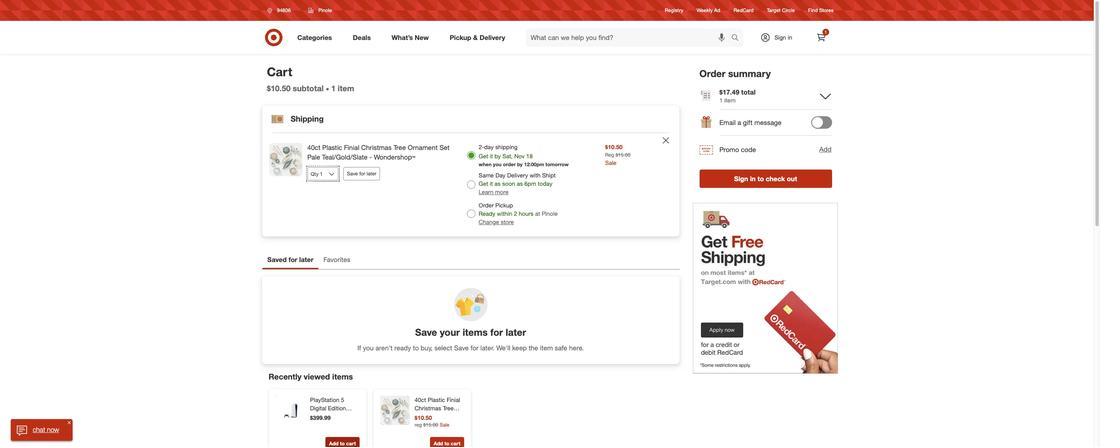 Task type: vqa. For each thing, say whether or not it's contained in the screenshot.
Email a gift message
yes



Task type: describe. For each thing, give the bounding box(es) containing it.
set for 40ct plastic finial christmas tree ornament set pale teal/gold/slate - wondershop™
[[440, 144, 450, 152]]

ornament for 40ct plastic finial christmas tree ornament set pale teal/gold/slate - wondershop™
[[408, 144, 438, 152]]

target circle link
[[767, 7, 795, 14]]

here.
[[569, 344, 584, 352]]

console
[[310, 413, 331, 420]]

for right saved
[[289, 256, 297, 264]]

find
[[808, 7, 818, 14]]

add inside $399.99 add to cart
[[329, 441, 338, 447]]

you inside 2-day shipping get it by sat, nov 18 when you order by 12:00pm tomorrow
[[493, 161, 502, 168]]

later for save for later
[[367, 171, 377, 177]]

set for 40ct plastic finial christmas tree ornament set - wondershop™
[[442, 413, 451, 420]]

5
[[341, 396, 344, 404]]

cart
[[267, 64, 292, 79]]

chat now dialog
[[11, 419, 72, 441]]

pickup & delivery link
[[443, 28, 516, 47]]

registry
[[665, 7, 684, 14]]

get inside 2-day shipping get it by sat, nov 18 when you order by 12:00pm tomorrow
[[479, 153, 488, 160]]

- inside 40ct plastic finial christmas tree ornament set - wondershop™
[[453, 413, 455, 420]]

target circle
[[767, 7, 795, 14]]

what's
[[392, 33, 413, 42]]

within
[[497, 210, 512, 217]]

40ct for 40ct plastic finial christmas tree ornament set - wondershop™
[[415, 396, 426, 404]]

save your items for later
[[415, 326, 526, 338]]

add button
[[819, 144, 832, 155]]

recently
[[269, 372, 302, 381]]

the
[[529, 344, 538, 352]]

find stores
[[808, 7, 834, 14]]

2-day shipping get it by sat, nov 18 when you order by 12:00pm tomorrow
[[479, 144, 569, 168]]

redcard link
[[734, 7, 754, 14]]

what's new link
[[385, 28, 439, 47]]

0 vertical spatial pickup
[[450, 33, 471, 42]]

saved
[[267, 256, 287, 264]]

nov
[[514, 153, 525, 160]]

delivery for day
[[507, 172, 528, 179]]

1 item
[[331, 83, 354, 93]]

shipping
[[291, 114, 324, 123]]

$10.50 subtotal
[[267, 83, 324, 93]]

playstation 5 digital edition console
[[310, 396, 346, 420]]

pickup inside order pickup ready within 2 hours at pinole change store
[[495, 202, 513, 209]]

items for viewed
[[332, 372, 353, 381]]

summary
[[728, 68, 771, 79]]

store
[[501, 219, 514, 226]]

later.
[[481, 344, 495, 352]]

1 vertical spatial you
[[363, 344, 374, 352]]

if you aren't ready to buy, select save for later. we'll keep the item safe here.
[[357, 344, 584, 352]]

pickup & delivery
[[450, 33, 505, 42]]

change
[[479, 219, 499, 226]]

to left buy,
[[413, 344, 419, 352]]

save for later
[[347, 171, 377, 177]]

1 for 1 item
[[331, 83, 336, 93]]

cart inside $399.99 add to cart
[[346, 441, 356, 447]]

add to cart button for playstation 5 digital edition console
[[325, 437, 359, 447]]

add to cart button for 40ct plastic finial christmas tree ornament set - wondershop™
[[430, 437, 464, 447]]

items for your
[[463, 326, 488, 338]]

save for save for later
[[347, 171, 358, 177]]

add for add
[[819, 145, 832, 154]]

1 vertical spatial by
[[517, 161, 523, 168]]

sign for sign in
[[775, 34, 786, 41]]

christmas for teal/gold/slate
[[361, 144, 392, 152]]

it inside 2-day shipping get it by sat, nov 18 when you order by 12:00pm tomorrow
[[490, 153, 493, 160]]

$10.50 for reg
[[415, 414, 432, 421]]

weekly ad link
[[697, 7, 721, 14]]

change store button
[[479, 218, 514, 226]]

sign in to check out
[[734, 175, 797, 183]]

tomorrow
[[546, 161, 569, 168]]

sat,
[[503, 153, 513, 160]]

buy,
[[421, 344, 433, 352]]

$15.00 for $10.50 reg $15.00 sale
[[423, 422, 438, 428]]

later for saved for later
[[299, 256, 314, 264]]

new
[[415, 33, 429, 42]]

- inside 40ct plastic finial christmas tree ornament set pale teal/gold/slate - wondershop™
[[370, 153, 372, 161]]

now
[[47, 426, 59, 434]]

1 link
[[812, 28, 830, 47]]

same day delivery with shipt get it as soon as 6pm today learn more
[[479, 172, 556, 196]]

redcard
[[734, 7, 754, 14]]

favorites
[[324, 256, 350, 264]]

$10.50 for reg
[[605, 144, 623, 151]]

pinole button
[[303, 3, 338, 18]]

reg
[[605, 152, 614, 158]]

gift
[[743, 118, 753, 127]]

add to cart
[[434, 441, 460, 447]]

2 horizontal spatial later
[[506, 326, 526, 338]]

pinole inside dropdown button
[[318, 7, 332, 13]]

40ct plastic finial christmas tree ornament set - wondershop™ link
[[415, 396, 462, 429]]

email
[[720, 118, 736, 127]]

learn
[[479, 189, 494, 196]]

subtotal
[[293, 83, 324, 93]]

at
[[535, 210, 540, 217]]

get free shipping on hundreds of thousands of items* with target redcard. apply now for a credit or debit redcard. *some restrictions apply. image
[[693, 203, 838, 374]]

$17.49
[[720, 88, 740, 96]]

teal/gold/slate
[[322, 153, 368, 161]]

categories
[[297, 33, 332, 42]]

$10.50 reg $15.00 sale
[[605, 144, 631, 166]]

to down "$10.50 reg $15.00 sale"
[[444, 441, 449, 447]]

find stores link
[[808, 7, 834, 14]]

40ct plastic finial christmas tree ornament set - wondershop™
[[415, 396, 460, 429]]

$17.49 total 1 item
[[720, 88, 756, 104]]

ready
[[479, 210, 495, 217]]

edition
[[328, 405, 346, 412]]

chat now button
[[11, 419, 72, 441]]

sign in to check out button
[[700, 170, 832, 188]]

40ct for 40ct plastic finial christmas tree ornament set pale teal/gold/slate - wondershop™
[[307, 144, 320, 152]]

learn more button
[[479, 188, 509, 196]]

in for sign in to check out
[[750, 175, 756, 183]]

christmas for wondershop™
[[415, 405, 441, 412]]

1 horizontal spatial item
[[540, 344, 553, 352]]

pinole inside order pickup ready within 2 hours at pinole change store
[[542, 210, 558, 217]]

categories link
[[290, 28, 342, 47]]

digital
[[310, 405, 326, 412]]

94806
[[277, 7, 291, 13]]

search
[[728, 34, 748, 42]]

deals
[[353, 33, 371, 42]]

it inside 'same day delivery with shipt get it as soon as 6pm today learn more'
[[490, 180, 493, 187]]

weekly
[[697, 7, 713, 14]]

item inside $17.49 total 1 item
[[724, 97, 736, 104]]



Task type: locate. For each thing, give the bounding box(es) containing it.
as down day
[[495, 180, 501, 187]]

1 vertical spatial pinole
[[542, 210, 558, 217]]

to inside button
[[758, 175, 764, 183]]

safe
[[555, 344, 567, 352]]

1 vertical spatial 40ct
[[415, 396, 426, 404]]

order for order summary
[[700, 68, 726, 79]]

1 vertical spatial set
[[442, 413, 451, 420]]

in
[[788, 34, 792, 41], [750, 175, 756, 183]]

1 vertical spatial get
[[479, 180, 488, 187]]

delivery inside 'same day delivery with shipt get it as soon as 6pm today learn more'
[[507, 172, 528, 179]]

0 horizontal spatial delivery
[[480, 33, 505, 42]]

sale down reg
[[605, 159, 617, 166]]

for inside button
[[359, 171, 365, 177]]

deals link
[[346, 28, 381, 47]]

later right saved
[[299, 256, 314, 264]]

sign in link
[[753, 28, 805, 47]]

save
[[347, 171, 358, 177], [415, 326, 437, 338], [454, 344, 469, 352]]

set
[[440, 144, 450, 152], [442, 413, 451, 420]]

save for save your items for later
[[415, 326, 437, 338]]

pinole up the categories link
[[318, 7, 332, 13]]

$10.50 inside "$10.50 reg $15.00 sale"
[[415, 414, 432, 421]]

$10.50 for subtotal
[[267, 83, 291, 93]]

0 horizontal spatial order
[[479, 202, 494, 209]]

1 horizontal spatial plastic
[[428, 396, 445, 404]]

1 vertical spatial plastic
[[428, 396, 445, 404]]

None radio
[[467, 151, 475, 160], [467, 181, 475, 189], [467, 151, 475, 160], [467, 181, 475, 189]]

$15.00 inside "$10.50 reg $15.00 sale"
[[423, 422, 438, 428]]

0 vertical spatial sign
[[775, 34, 786, 41]]

chat now
[[33, 426, 59, 434]]

1 horizontal spatial as
[[517, 180, 523, 187]]

save up buy,
[[415, 326, 437, 338]]

$15.00
[[616, 152, 631, 158], [423, 422, 438, 428]]

0 horizontal spatial plastic
[[322, 144, 342, 152]]

1 vertical spatial in
[[750, 175, 756, 183]]

sale inside '$10.50 reg $15.00 sale'
[[605, 159, 617, 166]]

&
[[473, 33, 478, 42]]

get inside 'same day delivery with shipt get it as soon as 6pm today learn more'
[[479, 180, 488, 187]]

sign down "promo code"
[[734, 175, 748, 183]]

later down 40ct plastic finial christmas tree ornament set pale teal/gold/slate - wondershop™
[[367, 171, 377, 177]]

1 down '$17.49'
[[720, 97, 723, 104]]

40ct inside 40ct plastic finial christmas tree ornament set pale teal/gold/slate - wondershop™
[[307, 144, 320, 152]]

set left 2-
[[440, 144, 450, 152]]

1 down stores
[[825, 30, 827, 35]]

1 horizontal spatial add to cart button
[[430, 437, 464, 447]]

1 get from the top
[[479, 153, 488, 160]]

1 inside 1 link
[[825, 30, 827, 35]]

add for add to cart
[[434, 441, 443, 447]]

set inside 40ct plastic finial christmas tree ornament set - wondershop™
[[442, 413, 451, 420]]

- up save for later at the top left of the page
[[370, 153, 372, 161]]

1 vertical spatial order
[[479, 202, 494, 209]]

save down teal/gold/slate
[[347, 171, 358, 177]]

0 horizontal spatial item
[[338, 83, 354, 93]]

2 vertical spatial $10.50
[[415, 414, 432, 421]]

0 vertical spatial items
[[463, 326, 488, 338]]

to
[[758, 175, 764, 183], [413, 344, 419, 352], [340, 441, 345, 447], [444, 441, 449, 447]]

40ct inside 40ct plastic finial christmas tree ornament set - wondershop™
[[415, 396, 426, 404]]

2 vertical spatial save
[[454, 344, 469, 352]]

cart item ready to fulfill group
[[262, 133, 679, 236]]

wondershop™ inside 40ct plastic finial christmas tree ornament set pale teal/gold/slate - wondershop™
[[374, 153, 415, 161]]

✕
[[67, 420, 71, 425]]

shipt
[[542, 172, 556, 179]]

you right if at left bottom
[[363, 344, 374, 352]]

0 vertical spatial finial
[[344, 144, 359, 152]]

1 horizontal spatial 1
[[720, 97, 723, 104]]

1 horizontal spatial pickup
[[495, 202, 513, 209]]

for up we'll
[[490, 326, 503, 338]]

promo code
[[720, 145, 756, 154]]

1 vertical spatial sign
[[734, 175, 748, 183]]

viewed
[[304, 372, 330, 381]]

0 vertical spatial sale
[[605, 159, 617, 166]]

sale for $10.50 reg $15.00 sale
[[605, 159, 617, 166]]

pinole
[[318, 7, 332, 13], [542, 210, 558, 217]]

sign for sign in to check out
[[734, 175, 748, 183]]

add to cart button
[[325, 437, 359, 447], [430, 437, 464, 447]]

day
[[496, 172, 506, 179]]

40ct
[[307, 144, 320, 152], [415, 396, 426, 404]]

2 horizontal spatial item
[[724, 97, 736, 104]]

by
[[495, 153, 501, 160], [517, 161, 523, 168]]

0 horizontal spatial 40ct
[[307, 144, 320, 152]]

pinole right at
[[542, 210, 558, 217]]

0 horizontal spatial pickup
[[450, 33, 471, 42]]

playstation 5 digital edition console image
[[276, 396, 305, 425], [276, 396, 305, 425]]

tree for wondershop™
[[443, 405, 454, 412]]

0 horizontal spatial 1
[[331, 83, 336, 93]]

more
[[495, 189, 509, 196]]

0 vertical spatial 40ct
[[307, 144, 320, 152]]

to inside $399.99 add to cart
[[340, 441, 345, 447]]

add to cart button down "$10.50 reg $15.00 sale"
[[430, 437, 464, 447]]

order up '$17.49'
[[700, 68, 726, 79]]

0 horizontal spatial christmas
[[361, 144, 392, 152]]

christmas inside 40ct plastic finial christmas tree ornament set - wondershop™
[[415, 405, 441, 412]]

0 horizontal spatial pinole
[[318, 7, 332, 13]]

1 vertical spatial item
[[724, 97, 736, 104]]

0 horizontal spatial add to cart button
[[325, 437, 359, 447]]

delivery right &
[[480, 33, 505, 42]]

0 vertical spatial in
[[788, 34, 792, 41]]

0 vertical spatial get
[[479, 153, 488, 160]]

plastic for pale
[[322, 144, 342, 152]]

Store pickup radio
[[467, 210, 475, 218]]

weekly ad
[[697, 7, 721, 14]]

2 horizontal spatial save
[[454, 344, 469, 352]]

sale for $10.50 reg $15.00 sale
[[440, 422, 449, 428]]

1 vertical spatial ornament
[[415, 413, 441, 420]]

0 horizontal spatial sale
[[440, 422, 449, 428]]

ornament for 40ct plastic finial christmas tree ornament set - wondershop™
[[415, 413, 441, 420]]

40ct plastic finial christmas tree ornament set - wondershop™ image
[[380, 396, 410, 425], [380, 396, 410, 425]]

0 horizontal spatial as
[[495, 180, 501, 187]]

ornament inside 40ct plastic finial christmas tree ornament set pale teal/gold/slate - wondershop™
[[408, 144, 438, 152]]

0 vertical spatial -
[[370, 153, 372, 161]]

christmas up save for later at the top left of the page
[[361, 144, 392, 152]]

$15.00 inside '$10.50 reg $15.00 sale'
[[616, 152, 631, 158]]

1 vertical spatial 1
[[331, 83, 336, 93]]

1 horizontal spatial -
[[453, 413, 455, 420]]

1 right the subtotal
[[331, 83, 336, 93]]

1 vertical spatial items
[[332, 372, 353, 381]]

saved for later link
[[262, 252, 319, 269]]

- right "$10.50 reg $15.00 sale"
[[453, 413, 455, 420]]

when
[[479, 161, 492, 168]]

sale inside "$10.50 reg $15.00 sale"
[[440, 422, 449, 428]]

ready
[[394, 344, 411, 352]]

finial up "$10.50 reg $15.00 sale"
[[447, 396, 460, 404]]

finial for wondershop™
[[447, 396, 460, 404]]

40ct plastic finial christmas tree ornament set pale teal/gold/slate - wondershop™ link
[[307, 143, 454, 162]]

playstation
[[310, 396, 339, 404]]

1 horizontal spatial order
[[700, 68, 726, 79]]

0 vertical spatial item
[[338, 83, 354, 93]]

in down circle
[[788, 34, 792, 41]]

for left later.
[[471, 344, 479, 352]]

aren't
[[376, 344, 393, 352]]

plastic for -
[[428, 396, 445, 404]]

0 vertical spatial $10.50
[[267, 83, 291, 93]]

as
[[495, 180, 501, 187], [517, 180, 523, 187]]

0 horizontal spatial $10.50
[[267, 83, 291, 93]]

0 vertical spatial christmas
[[361, 144, 392, 152]]

0 horizontal spatial items
[[332, 372, 353, 381]]

94806 button
[[262, 3, 300, 18]]

2 vertical spatial item
[[540, 344, 553, 352]]

delivery up soon
[[507, 172, 528, 179]]

40ct plastic finial christmas tree ornament set pale teal/gold/slate - wondershop™
[[307, 144, 450, 161]]

1 horizontal spatial christmas
[[415, 405, 441, 412]]

stores
[[819, 7, 834, 14]]

to left check
[[758, 175, 764, 183]]

1 inside $17.49 total 1 item
[[720, 97, 723, 104]]

0 horizontal spatial by
[[495, 153, 501, 160]]

tree inside 40ct plastic finial christmas tree ornament set - wondershop™
[[443, 405, 454, 412]]

chat
[[33, 426, 45, 434]]

1 vertical spatial it
[[490, 180, 493, 187]]

12:00pm
[[524, 161, 544, 168]]

circle
[[782, 7, 795, 14]]

in for sign in
[[788, 34, 792, 41]]

in left check
[[750, 175, 756, 183]]

sign
[[775, 34, 786, 41], [734, 175, 748, 183]]

today
[[538, 180, 553, 187]]

2 get from the top
[[479, 180, 488, 187]]

finial for teal/gold/slate
[[344, 144, 359, 152]]

items up 5
[[332, 372, 353, 381]]

1 for 1
[[825, 30, 827, 35]]

playstation 5 digital edition console link
[[310, 396, 358, 420]]

target
[[767, 7, 781, 14]]

items up the if you aren't ready to buy, select save for later. we'll keep the item safe here.
[[463, 326, 488, 338]]

0 vertical spatial it
[[490, 153, 493, 160]]

item
[[338, 83, 354, 93], [724, 97, 736, 104], [540, 344, 553, 352]]

same
[[479, 172, 494, 179]]

wondershop™ up save for later at the top left of the page
[[374, 153, 415, 161]]

plastic inside 40ct plastic finial christmas tree ornament set - wondershop™
[[428, 396, 445, 404]]

for down teal/gold/slate
[[359, 171, 365, 177]]

finial up teal/gold/slate
[[344, 144, 359, 152]]

0 horizontal spatial you
[[363, 344, 374, 352]]

2 horizontal spatial 1
[[825, 30, 827, 35]]

sign inside button
[[734, 175, 748, 183]]

1 add to cart button from the left
[[325, 437, 359, 447]]

order
[[503, 161, 516, 168]]

0 horizontal spatial sign
[[734, 175, 748, 183]]

1 horizontal spatial $15.00
[[616, 152, 631, 158]]

finial inside 40ct plastic finial christmas tree ornament set pale teal/gold/slate - wondershop™
[[344, 144, 359, 152]]

0 vertical spatial wondershop™
[[374, 153, 415, 161]]

christmas
[[361, 144, 392, 152], [415, 405, 441, 412]]

later inside save for later button
[[367, 171, 377, 177]]

as left the '6pm'
[[517, 180, 523, 187]]

item down '$17.49'
[[724, 97, 736, 104]]

registry link
[[665, 7, 684, 14]]

0 horizontal spatial add
[[329, 441, 338, 447]]

2 it from the top
[[490, 180, 493, 187]]

later inside saved for later link
[[299, 256, 314, 264]]

order inside order pickup ready within 2 hours at pinole change store
[[479, 202, 494, 209]]

ad
[[714, 7, 721, 14]]

keep
[[512, 344, 527, 352]]

2 add to cart button from the left
[[430, 437, 464, 447]]

What can we help you find? suggestions appear below search field
[[526, 28, 733, 47]]

40ct up "$10.50 reg $15.00 sale"
[[415, 396, 426, 404]]

tree inside 40ct plastic finial christmas tree ornament set pale teal/gold/slate - wondershop™
[[394, 144, 406, 152]]

get
[[479, 153, 488, 160], [479, 180, 488, 187]]

saved for later
[[267, 256, 314, 264]]

wondershop™ up add to cart at left bottom
[[415, 421, 451, 429]]

2 horizontal spatial add
[[819, 145, 832, 154]]

cart down the '40ct plastic finial christmas tree ornament set - wondershop™' link
[[451, 441, 460, 447]]

1 horizontal spatial delivery
[[507, 172, 528, 179]]

save for later button
[[343, 167, 380, 181]]

1 horizontal spatial finial
[[447, 396, 460, 404]]

plastic up teal/gold/slate
[[322, 144, 342, 152]]

plastic inside 40ct plastic finial christmas tree ornament set pale teal/gold/slate - wondershop™
[[322, 144, 342, 152]]

it down day
[[490, 153, 493, 160]]

your
[[440, 326, 460, 338]]

1 horizontal spatial you
[[493, 161, 502, 168]]

2 as from the left
[[517, 180, 523, 187]]

order pickup ready within 2 hours at pinole change store
[[479, 202, 558, 226]]

1 horizontal spatial cart
[[451, 441, 460, 447]]

$15.00 for $10.50 reg $15.00 sale
[[616, 152, 631, 158]]

0 vertical spatial 1
[[825, 30, 827, 35]]

sale up add to cart at left bottom
[[440, 422, 449, 428]]

plastic up "$10.50 reg $15.00 sale"
[[428, 396, 445, 404]]

select
[[434, 344, 452, 352]]

0 vertical spatial delivery
[[480, 33, 505, 42]]

0 vertical spatial you
[[493, 161, 502, 168]]

0 horizontal spatial save
[[347, 171, 358, 177]]

1 horizontal spatial save
[[415, 326, 437, 338]]

item right the subtotal
[[338, 83, 354, 93]]

sign down target circle link
[[775, 34, 786, 41]]

1 it from the top
[[490, 153, 493, 160]]

1 horizontal spatial add
[[434, 441, 443, 447]]

1 vertical spatial christmas
[[415, 405, 441, 412]]

1 cart from the left
[[346, 441, 356, 447]]

delivery for &
[[480, 33, 505, 42]]

order
[[700, 68, 726, 79], [479, 202, 494, 209]]

ornament
[[408, 144, 438, 152], [415, 413, 441, 420]]

get up when
[[479, 153, 488, 160]]

code
[[741, 145, 756, 154]]

what's new
[[392, 33, 429, 42]]

save right select
[[454, 344, 469, 352]]

0 vertical spatial plastic
[[322, 144, 342, 152]]

1 vertical spatial pickup
[[495, 202, 513, 209]]

1 vertical spatial -
[[453, 413, 455, 420]]

$10.50 inside '$10.50 reg $15.00 sale'
[[605, 144, 623, 151]]

set inside 40ct plastic finial christmas tree ornament set pale teal/gold/slate - wondershop™
[[440, 144, 450, 152]]

0 vertical spatial later
[[367, 171, 377, 177]]

pickup up within at the top left of the page
[[495, 202, 513, 209]]

add to cart button down $399.99
[[325, 437, 359, 447]]

2
[[514, 210, 517, 217]]

0 vertical spatial tree
[[394, 144, 406, 152]]

1 horizontal spatial in
[[788, 34, 792, 41]]

1 horizontal spatial tree
[[443, 405, 454, 412]]

christmas inside 40ct plastic finial christmas tree ornament set pale teal/gold/slate - wondershop™
[[361, 144, 392, 152]]

0 vertical spatial pinole
[[318, 7, 332, 13]]

0 vertical spatial ornament
[[408, 144, 438, 152]]

wondershop™ inside 40ct plastic finial christmas tree ornament set - wondershop™
[[415, 421, 451, 429]]

item right the the
[[540, 344, 553, 352]]

1 vertical spatial $15.00
[[423, 422, 438, 428]]

1 horizontal spatial pinole
[[542, 210, 558, 217]]

1 vertical spatial later
[[299, 256, 314, 264]]

save inside button
[[347, 171, 358, 177]]

to down the edition
[[340, 441, 345, 447]]

it up learn more 'button'
[[490, 180, 493, 187]]

1 vertical spatial tree
[[443, 405, 454, 412]]

later up keep
[[506, 326, 526, 338]]

tree for teal/gold/slate
[[394, 144, 406, 152]]

email a gift message
[[720, 118, 782, 127]]

40ct plastic finial christmas tree ornament set pale teal/gold/slate - wondershop&#8482; image
[[269, 143, 302, 176]]

check
[[766, 175, 785, 183]]

set up add to cart at left bottom
[[442, 413, 451, 420]]

by left sat,
[[495, 153, 501, 160]]

sign in
[[775, 34, 792, 41]]

18
[[526, 153, 533, 160]]

shipping
[[495, 144, 518, 151]]

0 horizontal spatial tree
[[394, 144, 406, 152]]

1 horizontal spatial later
[[367, 171, 377, 177]]

1 vertical spatial save
[[415, 326, 437, 338]]

pickup
[[450, 33, 471, 42], [495, 202, 513, 209]]

1
[[825, 30, 827, 35], [331, 83, 336, 93], [720, 97, 723, 104]]

1 horizontal spatial 40ct
[[415, 396, 426, 404]]

40ct up pale
[[307, 144, 320, 152]]

ornament inside 40ct plastic finial christmas tree ornament set - wondershop™
[[415, 413, 441, 420]]

1 vertical spatial wondershop™
[[415, 421, 451, 429]]

get up "learn"
[[479, 180, 488, 187]]

1 horizontal spatial $10.50
[[415, 414, 432, 421]]

✕ button
[[66, 419, 72, 426]]

order for order pickup ready within 2 hours at pinole change store
[[479, 202, 494, 209]]

2-
[[479, 144, 484, 151]]

1 as from the left
[[495, 180, 501, 187]]

we'll
[[496, 344, 510, 352]]

0 horizontal spatial later
[[299, 256, 314, 264]]

0 vertical spatial $15.00
[[616, 152, 631, 158]]

cart down playstation 5 digital edition console link
[[346, 441, 356, 447]]

finial inside 40ct plastic finial christmas tree ornament set - wondershop™
[[447, 396, 460, 404]]

pickup left &
[[450, 33, 471, 42]]

order up "ready"
[[479, 202, 494, 209]]

6pm
[[525, 180, 536, 187]]

2 vertical spatial later
[[506, 326, 526, 338]]

0 vertical spatial save
[[347, 171, 358, 177]]

christmas up "$10.50 reg $15.00 sale"
[[415, 405, 441, 412]]

order summary
[[700, 68, 771, 79]]

by down "nov"
[[517, 161, 523, 168]]

in inside button
[[750, 175, 756, 183]]

with
[[530, 172, 541, 179]]

1 horizontal spatial by
[[517, 161, 523, 168]]

0 horizontal spatial $15.00
[[423, 422, 438, 428]]

2 cart from the left
[[451, 441, 460, 447]]

1 vertical spatial sale
[[440, 422, 449, 428]]

you up day
[[493, 161, 502, 168]]



